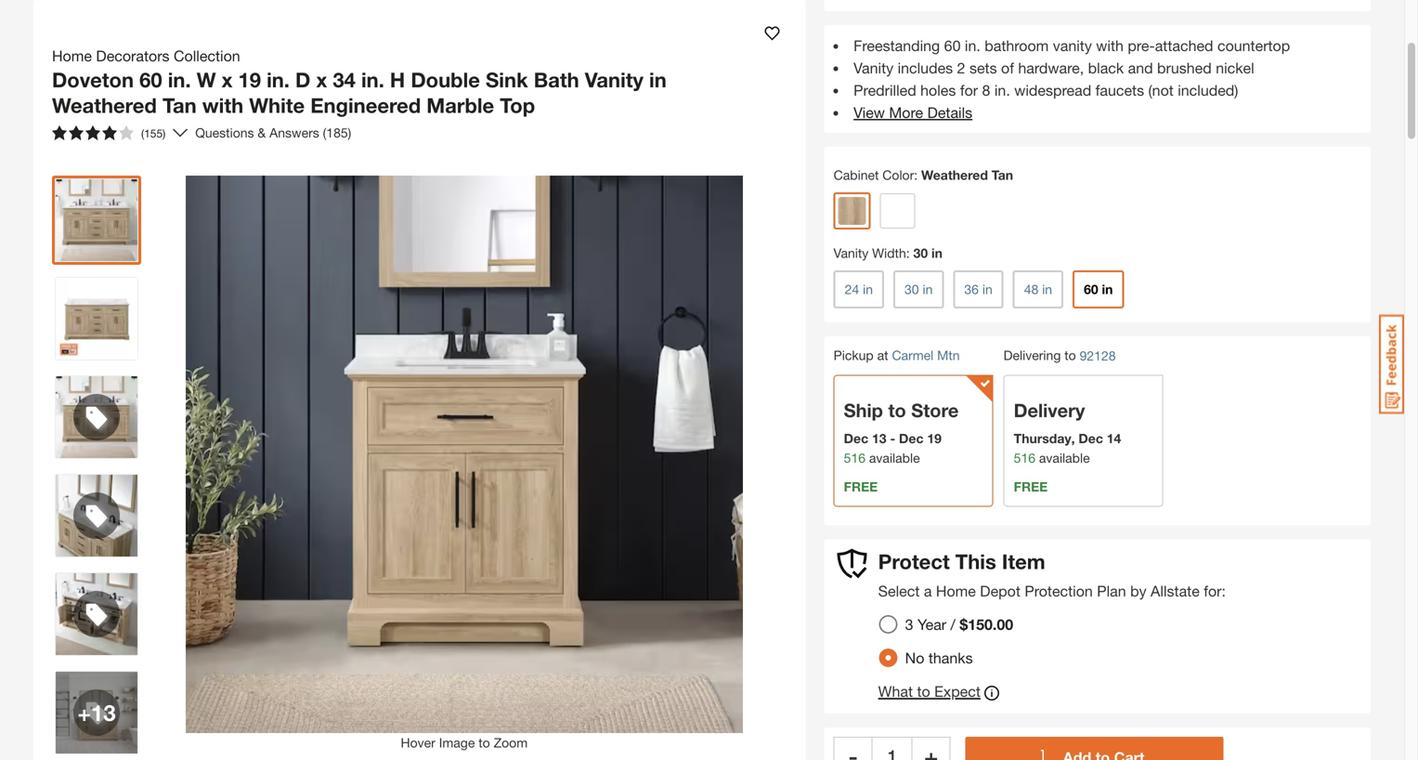 Task type: vqa. For each thing, say whether or not it's contained in the screenshot.
bottom $20
no



Task type: describe. For each thing, give the bounding box(es) containing it.
(155) button
[[45, 118, 173, 148]]

questions
[[195, 125, 254, 140]]

width
[[873, 245, 907, 261]]

vanity
[[1053, 37, 1093, 54]]

30 inside button
[[905, 281, 919, 297]]

home decorators collection bathroom vanities with tops doveton 60wt 31 hotspot.3 image
[[56, 672, 138, 754]]

24 in
[[845, 281, 873, 297]]

in inside home decorators collection doveton 60 in. w x 19 in. d x 34 in. h double sink bath vanity in weathered tan with white engineered marble top
[[650, 67, 667, 92]]

30 in button
[[894, 270, 944, 308]]

hover image to zoom
[[401, 735, 528, 750]]

home decorators collection link
[[52, 45, 248, 67]]

1 horizontal spatial weathered
[[922, 167, 988, 182]]

/
[[951, 615, 956, 633]]

24 in button
[[834, 270, 885, 308]]

available inside ship to store dec 13 - dec 19 516 available
[[870, 450, 920, 465]]

home decorators collection bathroom vanities with tops doveton 60wt 77 hotspot.2 image
[[56, 573, 138, 655]]

92128 link
[[1080, 346, 1116, 365]]

freestanding 60 in. bathroom vanity with pre-attached countertop vanity includes 2 sets of hardware, black and brushed nickel predrilled holes for 8 in. widespread faucets (not included) view more details
[[854, 37, 1291, 121]]

to inside button
[[479, 735, 490, 750]]

top
[[500, 93, 535, 118]]

48 in
[[1025, 281, 1053, 297]]

: for cabinet color
[[915, 167, 918, 182]]

home decorators collection bathroom vanities with tops doveton 60wt a0 hotspot.1 image
[[56, 475, 138, 557]]

depot
[[981, 582, 1021, 600]]

delivery thursday, dec 14 516 available
[[1014, 399, 1122, 465]]

in. left h
[[361, 67, 384, 92]]

60 inside button
[[1084, 281, 1099, 297]]

0 horizontal spatial 13
[[91, 699, 116, 726]]

in. left w
[[168, 67, 191, 92]]

sets
[[970, 59, 998, 77]]

ship
[[844, 399, 884, 421]]

and
[[1129, 59, 1154, 77]]

feedback link image
[[1380, 314, 1405, 414]]

tan inside home decorators collection doveton 60 in. w x 19 in. d x 34 in. h double sink bath vanity in weathered tan with white engineered marble top
[[163, 93, 197, 118]]

pickup
[[834, 347, 874, 363]]

details
[[928, 104, 973, 121]]

no
[[906, 649, 925, 666]]

white
[[249, 93, 305, 118]]

14
[[1107, 430, 1122, 446]]

includes
[[898, 59, 953, 77]]

delivery
[[1014, 399, 1086, 421]]

34
[[333, 67, 356, 92]]

cabinet
[[834, 167, 879, 182]]

answers
[[270, 125, 319, 140]]

in. up sets
[[965, 37, 981, 54]]

48 in button
[[1013, 270, 1064, 308]]

zoom
[[494, 735, 528, 750]]

bathroom
[[985, 37, 1049, 54]]

no thanks
[[906, 649, 973, 666]]

2 dec from the left
[[899, 430, 924, 446]]

8
[[983, 81, 991, 99]]

vanity up 24
[[834, 245, 869, 261]]

sink
[[486, 67, 528, 92]]

vanity inside home decorators collection doveton 60 in. w x 19 in. d x 34 in. h double sink bath vanity in weathered tan with white engineered marble top
[[585, 67, 644, 92]]

(185)
[[323, 125, 351, 140]]

store
[[912, 399, 959, 421]]

countertop
[[1218, 37, 1291, 54]]

to for store
[[889, 399, 907, 421]]

brushed
[[1158, 59, 1212, 77]]

engineered
[[311, 93, 421, 118]]

home inside protect this item select a home depot protection plan by allstate for:
[[936, 582, 976, 600]]

3
[[906, 615, 914, 633]]

home decorators collection doveton 60 in. w x 19 in. d x 34 in. h double sink bath vanity in weathered tan with white engineered marble top
[[52, 47, 667, 118]]

decorators
[[96, 47, 170, 65]]

dec inside delivery thursday, dec 14 516 available
[[1079, 430, 1104, 446]]

to for expect
[[917, 682, 931, 700]]

19 inside ship to store dec 13 - dec 19 516 available
[[928, 430, 942, 446]]

60 in button
[[1073, 270, 1125, 308]]

(155)
[[141, 127, 166, 140]]

bath
[[534, 67, 579, 92]]

1 horizontal spatial tan
[[992, 167, 1014, 182]]

what to expect button
[[879, 682, 1000, 704]]

60 in
[[1084, 281, 1114, 297]]

(155) link
[[45, 118, 188, 148]]

protection
[[1025, 582, 1093, 600]]

by
[[1131, 582, 1147, 600]]

protect this item select a home depot protection plan by allstate for:
[[879, 549, 1226, 600]]

hardware,
[[1019, 59, 1085, 77]]

516 inside delivery thursday, dec 14 516 available
[[1014, 450, 1036, 465]]

in for 24 in
[[863, 281, 873, 297]]

in for 48 in
[[1043, 281, 1053, 297]]

hover
[[401, 735, 436, 750]]

nickel
[[1216, 59, 1255, 77]]

view
[[854, 104, 885, 121]]

+
[[78, 699, 91, 726]]

+ 13
[[78, 699, 116, 726]]

option group containing 3 year /
[[872, 607, 1029, 674]]

widespread
[[1015, 81, 1092, 99]]

home decorators collection bathroom vanities with tops doveton 60wt e1.1 image
[[56, 278, 138, 360]]

in. left d
[[267, 67, 290, 92]]

plan
[[1098, 582, 1127, 600]]

what to expect
[[879, 682, 981, 700]]

mtn
[[938, 347, 960, 363]]

available inside delivery thursday, dec 14 516 available
[[1040, 450, 1090, 465]]

double
[[411, 67, 480, 92]]

a
[[924, 582, 932, 600]]



Task type: locate. For each thing, give the bounding box(es) containing it.
1 vertical spatial 30
[[905, 281, 919, 297]]

with up questions at the left
[[202, 93, 244, 118]]

1 vertical spatial 60
[[140, 67, 162, 92]]

0 horizontal spatial 516
[[844, 450, 866, 465]]

dec right -
[[899, 430, 924, 446]]

collection
[[174, 47, 240, 65]]

home right a
[[936, 582, 976, 600]]

1 horizontal spatial :
[[915, 167, 918, 182]]

1 horizontal spatial free
[[1014, 479, 1048, 494]]

view more details link
[[854, 104, 973, 121]]

w
[[197, 67, 216, 92]]

30 right width
[[914, 245, 928, 261]]

vanity width : 30 in
[[834, 245, 943, 261]]

2 horizontal spatial 60
[[1084, 281, 1099, 297]]

516 down thursday,
[[1014, 450, 1036, 465]]

dec left 14
[[1079, 430, 1104, 446]]

0 horizontal spatial 60
[[140, 67, 162, 92]]

vanity
[[854, 59, 894, 77], [585, 67, 644, 92], [834, 245, 869, 261]]

3 year / $150.00
[[906, 615, 1014, 633]]

1 vertical spatial home
[[936, 582, 976, 600]]

at
[[878, 347, 889, 363]]

x right d
[[316, 67, 327, 92]]

1 horizontal spatial 19
[[928, 430, 942, 446]]

0 horizontal spatial with
[[202, 93, 244, 118]]

in
[[650, 67, 667, 92], [932, 245, 943, 261], [863, 281, 873, 297], [923, 281, 933, 297], [983, 281, 993, 297], [1043, 281, 1053, 297], [1102, 281, 1114, 297]]

1 horizontal spatial dec
[[899, 430, 924, 446]]

60 up the 2
[[945, 37, 961, 54]]

with inside freestanding 60 in. bathroom vanity with pre-attached countertop vanity includes 2 sets of hardware, black and brushed nickel predrilled holes for 8 in. widespread faucets (not included) view more details
[[1097, 37, 1124, 54]]

free for to
[[844, 479, 878, 494]]

thanks
[[929, 649, 973, 666]]

available down thursday,
[[1040, 450, 1090, 465]]

0 vertical spatial 19
[[238, 67, 261, 92]]

included)
[[1178, 81, 1239, 99]]

0 vertical spatial 13
[[872, 430, 887, 446]]

free down ship to store dec 13 - dec 19 516 available
[[844, 479, 878, 494]]

1 horizontal spatial with
[[1097, 37, 1124, 54]]

2 vertical spatial 60
[[1084, 281, 1099, 297]]

1 vertical spatial 13
[[91, 699, 116, 726]]

4 stars image
[[52, 125, 134, 140]]

x right w
[[222, 67, 233, 92]]

1 dec from the left
[[844, 430, 869, 446]]

home decorators collection bathroom vanities with tops doveton 60wt 64.0 image
[[56, 179, 138, 261]]

faucets
[[1096, 81, 1145, 99]]

to left 92128
[[1065, 347, 1077, 363]]

60 inside freestanding 60 in. bathroom vanity with pre-attached countertop vanity includes 2 sets of hardware, black and brushed nickel predrilled holes for 8 in. widespread faucets (not included) view more details
[[945, 37, 961, 54]]

carmel
[[892, 347, 934, 363]]

: for vanity width
[[907, 245, 910, 261]]

2 516 from the left
[[1014, 450, 1036, 465]]

d
[[296, 67, 311, 92]]

thursday,
[[1014, 430, 1076, 446]]

available
[[870, 450, 920, 465], [1040, 450, 1090, 465]]

19 inside home decorators collection doveton 60 in. w x 19 in. d x 34 in. h double sink bath vanity in weathered tan with white engineered marble top
[[238, 67, 261, 92]]

19
[[238, 67, 261, 92], [928, 430, 942, 446]]

with inside home decorators collection doveton 60 in. w x 19 in. d x 34 in. h double sink bath vanity in weathered tan with white engineered marble top
[[202, 93, 244, 118]]

item
[[1002, 549, 1046, 574]]

516 inside ship to store dec 13 - dec 19 516 available
[[844, 450, 866, 465]]

1 horizontal spatial available
[[1040, 450, 1090, 465]]

13 inside ship to store dec 13 - dec 19 516 available
[[872, 430, 887, 446]]

to right what
[[917, 682, 931, 700]]

protect
[[879, 549, 950, 574]]

in for 36 in
[[983, 281, 993, 297]]

marble
[[427, 93, 494, 118]]

freestanding
[[854, 37, 941, 54]]

36 in
[[965, 281, 993, 297]]

h
[[390, 67, 405, 92]]

0 horizontal spatial available
[[870, 450, 920, 465]]

in for 30 in
[[923, 281, 933, 297]]

to inside button
[[917, 682, 931, 700]]

free down thursday,
[[1014, 479, 1048, 494]]

this
[[956, 549, 997, 574]]

in. right 8
[[995, 81, 1011, 99]]

60 down home decorators collection link at the left top of page
[[140, 67, 162, 92]]

2
[[958, 59, 966, 77]]

0 vertical spatial weathered
[[52, 93, 157, 118]]

in.
[[965, 37, 981, 54], [168, 67, 191, 92], [267, 67, 290, 92], [361, 67, 384, 92], [995, 81, 1011, 99]]

to up -
[[889, 399, 907, 421]]

0 vertical spatial :
[[915, 167, 918, 182]]

hover image to zoom button
[[186, 176, 743, 753]]

1 vertical spatial with
[[202, 93, 244, 118]]

1 free from the left
[[844, 479, 878, 494]]

24
[[845, 281, 860, 297]]

:
[[915, 167, 918, 182], [907, 245, 910, 261]]

attached
[[1156, 37, 1214, 54]]

delivering
[[1004, 347, 1061, 363]]

more
[[890, 104, 924, 121]]

1 horizontal spatial home
[[936, 582, 976, 600]]

weathered inside home decorators collection doveton 60 in. w x 19 in. d x 34 in. h double sink bath vanity in weathered tan with white engineered marble top
[[52, 93, 157, 118]]

36 in button
[[954, 270, 1004, 308]]

1 horizontal spatial x
[[316, 67, 327, 92]]

for
[[961, 81, 978, 99]]

in for 60 in
[[1102, 281, 1114, 297]]

ship to store dec 13 - dec 19 516 available
[[844, 399, 959, 465]]

2 available from the left
[[1040, 450, 1090, 465]]

allstate
[[1151, 582, 1200, 600]]

home decorators collection bathroom vanities with tops doveton 60wt 64 hotspot.0 image
[[56, 376, 138, 458]]

60 inside home decorators collection doveton 60 in. w x 19 in. d x 34 in. h double sink bath vanity in weathered tan with white engineered marble top
[[140, 67, 162, 92]]

1 vertical spatial :
[[907, 245, 910, 261]]

92128
[[1080, 348, 1116, 363]]

holes
[[921, 81, 956, 99]]

0 vertical spatial home
[[52, 47, 92, 65]]

: up "30 in" at the top
[[907, 245, 910, 261]]

0 horizontal spatial free
[[844, 479, 878, 494]]

30 down width
[[905, 281, 919, 297]]

weathered tan image
[[839, 197, 867, 225]]

free
[[844, 479, 878, 494], [1014, 479, 1048, 494]]

expect
[[935, 682, 981, 700]]

vanity inside freestanding 60 in. bathroom vanity with pre-attached countertop vanity includes 2 sets of hardware, black and brushed nickel predrilled holes for 8 in. widespread faucets (not included) view more details
[[854, 59, 894, 77]]

vanity up the predrilled
[[854, 59, 894, 77]]

for:
[[1204, 582, 1226, 600]]

0 horizontal spatial :
[[907, 245, 910, 261]]

0 horizontal spatial dec
[[844, 430, 869, 446]]

to
[[1065, 347, 1077, 363], [889, 399, 907, 421], [917, 682, 931, 700], [479, 735, 490, 750]]

0 horizontal spatial 19
[[238, 67, 261, 92]]

with
[[1097, 37, 1124, 54], [202, 93, 244, 118]]

weathered right color
[[922, 167, 988, 182]]

available down -
[[870, 450, 920, 465]]

: right cabinet
[[915, 167, 918, 182]]

1 horizontal spatial 13
[[872, 430, 887, 446]]

1 516 from the left
[[844, 450, 866, 465]]

3 dec from the left
[[1079, 430, 1104, 446]]

0 vertical spatial tan
[[163, 93, 197, 118]]

0 horizontal spatial tan
[[163, 93, 197, 118]]

to left zoom
[[479, 735, 490, 750]]

to inside "delivering to 92128"
[[1065, 347, 1077, 363]]

0 vertical spatial with
[[1097, 37, 1124, 54]]

to for 92128
[[1065, 347, 1077, 363]]

36
[[965, 281, 979, 297]]

1 vertical spatial weathered
[[922, 167, 988, 182]]

image
[[439, 735, 475, 750]]

30 in
[[905, 281, 933, 297]]

0 vertical spatial 60
[[945, 37, 961, 54]]

-
[[891, 430, 896, 446]]

2 free from the left
[[1014, 479, 1048, 494]]

0 vertical spatial 30
[[914, 245, 928, 261]]

with up black
[[1097, 37, 1124, 54]]

0 horizontal spatial home
[[52, 47, 92, 65]]

1 x from the left
[[222, 67, 233, 92]]

x
[[222, 67, 233, 92], [316, 67, 327, 92]]

0 horizontal spatial x
[[222, 67, 233, 92]]

48
[[1025, 281, 1039, 297]]

home up doveton
[[52, 47, 92, 65]]

(not
[[1149, 81, 1174, 99]]

vanity right bath
[[585, 67, 644, 92]]

1 horizontal spatial 516
[[1014, 450, 1036, 465]]

what
[[879, 682, 913, 700]]

to inside ship to store dec 13 - dec 19 516 available
[[889, 399, 907, 421]]

60 right 48 in
[[1084, 281, 1099, 297]]

weathered up (155) button
[[52, 93, 157, 118]]

$150.00
[[960, 615, 1014, 633]]

carmel mtn button
[[892, 347, 960, 363]]

1 horizontal spatial 60
[[945, 37, 961, 54]]

516 down the ship
[[844, 450, 866, 465]]

free for thursday,
[[1014, 479, 1048, 494]]

cabinet color : weathered tan
[[834, 167, 1014, 182]]

option group
[[872, 607, 1029, 674]]

0 horizontal spatial weathered
[[52, 93, 157, 118]]

516
[[844, 450, 866, 465], [1014, 450, 1036, 465]]

weathered
[[52, 93, 157, 118], [922, 167, 988, 182]]

1 vertical spatial tan
[[992, 167, 1014, 182]]

2 horizontal spatial dec
[[1079, 430, 1104, 446]]

black
[[1089, 59, 1124, 77]]

year
[[918, 615, 947, 633]]

questions & answers (185)
[[195, 125, 351, 140]]

19 up white
[[238, 67, 261, 92]]

select
[[879, 582, 920, 600]]

of
[[1002, 59, 1015, 77]]

1 vertical spatial 19
[[928, 430, 942, 446]]

None field
[[873, 737, 912, 760]]

dec down the ship
[[844, 430, 869, 446]]

home inside home decorators collection doveton 60 in. w x 19 in. d x 34 in. h double sink bath vanity in weathered tan with white engineered marble top
[[52, 47, 92, 65]]

2 x from the left
[[316, 67, 327, 92]]

pickup at carmel mtn
[[834, 347, 960, 363]]

1 available from the left
[[870, 450, 920, 465]]

pre-
[[1128, 37, 1156, 54]]

19 down store
[[928, 430, 942, 446]]



